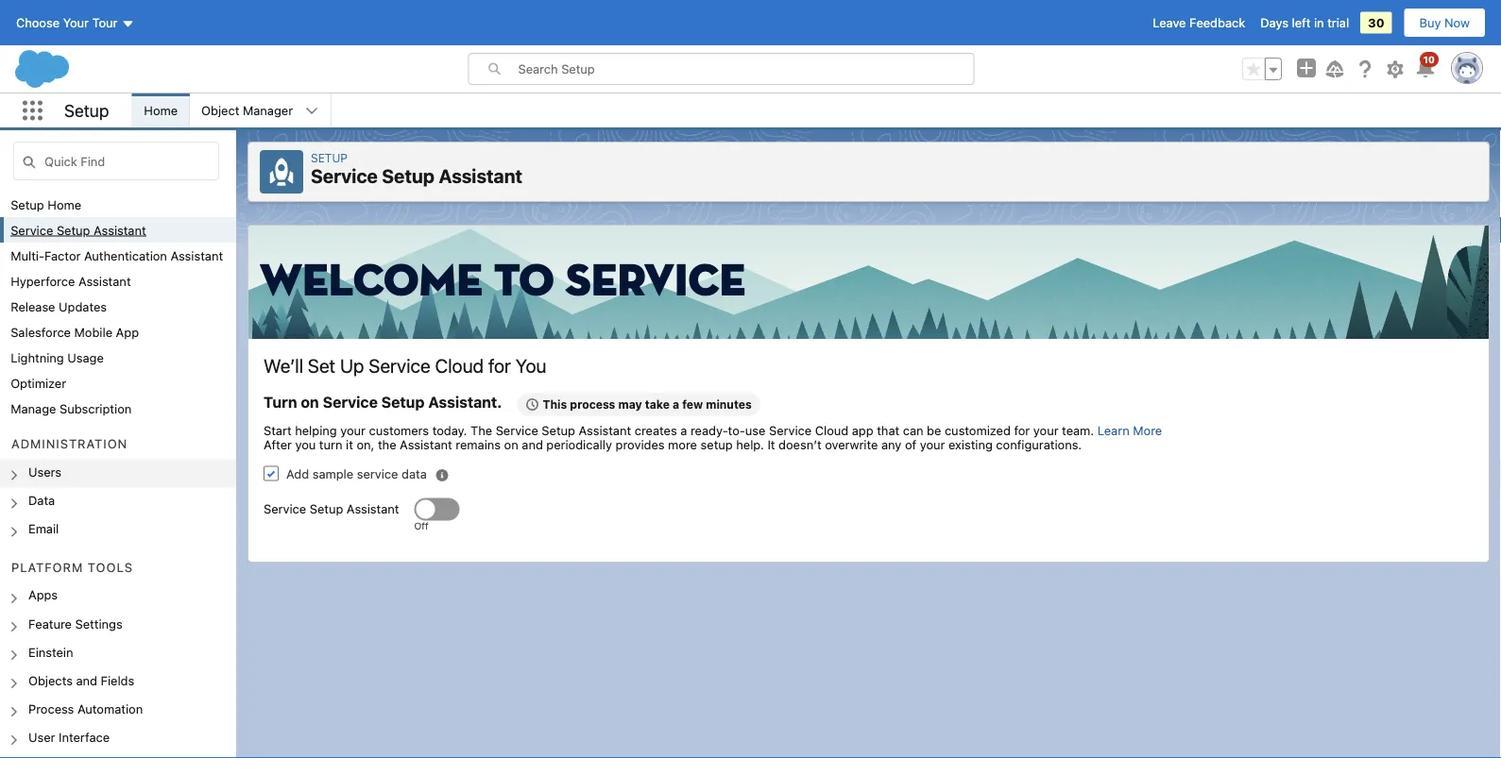 Task type: vqa. For each thing, say whether or not it's contained in the screenshot.
the topmost only
no



Task type: locate. For each thing, give the bounding box(es) containing it.
1 horizontal spatial cloud
[[815, 424, 849, 438]]

for right customized
[[1014, 424, 1030, 438]]

service
[[311, 165, 378, 187], [11, 223, 53, 237], [369, 355, 431, 377], [323, 393, 378, 411], [496, 424, 539, 438], [769, 424, 812, 438], [264, 502, 306, 516]]

salesforce
[[11, 325, 71, 339]]

1 horizontal spatial a
[[681, 424, 687, 438]]

service setup assistant inside tree item
[[11, 223, 146, 237]]

configurations.
[[996, 438, 1082, 452]]

for inside the start helping your customers today. the service setup assistant creates a ready-to-use service cloud app that can be customized for your team. learn more after you turn it on, the assistant remains on and periodically provides more setup help. it doesn't overwrite any of your existing configurations.
[[1014, 424, 1030, 438]]

customers
[[369, 424, 429, 438]]

process automation link
[[28, 702, 143, 719]]

your left the
[[340, 424, 366, 438]]

to
[[494, 260, 555, 305]]

setup home link
[[11, 198, 81, 212]]

service down the setup link
[[311, 165, 378, 187]]

manage
[[11, 402, 56, 416]]

0 horizontal spatial cloud
[[435, 355, 484, 377]]

you
[[516, 355, 547, 377]]

release updates link
[[11, 300, 107, 314]]

leave feedback link
[[1153, 16, 1246, 30]]

0 horizontal spatial service setup assistant
[[11, 223, 146, 237]]

we'll set up service cloud for you
[[264, 355, 547, 377]]

email link
[[28, 522, 59, 539]]

take
[[645, 398, 670, 411]]

lightning usage link
[[11, 351, 104, 365]]

home link
[[133, 94, 189, 128]]

service
[[357, 467, 398, 481]]

mobile
[[74, 325, 113, 339]]

and
[[522, 438, 543, 452], [76, 674, 97, 688]]

days left in trial
[[1261, 16, 1350, 30]]

service up multi-
[[11, 223, 53, 237]]

1 vertical spatial on
[[504, 438, 519, 452]]

learn
[[1098, 424, 1130, 438]]

service setup assistant down the sample on the left bottom
[[264, 502, 399, 516]]

0 horizontal spatial a
[[673, 398, 680, 411]]

home up service setup assistant link
[[48, 198, 81, 212]]

home left object
[[144, 103, 178, 118]]

1 vertical spatial cloud
[[815, 424, 849, 438]]

more
[[1133, 424, 1163, 438]]

assistant.
[[428, 393, 502, 411]]

we'll
[[264, 355, 303, 377]]

choose your tour
[[16, 16, 118, 30]]

objects
[[28, 674, 73, 688]]

feature settings
[[28, 617, 123, 631]]

1 horizontal spatial home
[[144, 103, 178, 118]]

1 horizontal spatial on
[[504, 438, 519, 452]]

customized
[[945, 424, 1011, 438]]

object manager link
[[190, 94, 304, 128]]

0 vertical spatial service setup assistant
[[11, 223, 146, 237]]

objects and fields
[[28, 674, 134, 688]]

1 vertical spatial service setup assistant
[[264, 502, 399, 516]]

0 vertical spatial and
[[522, 438, 543, 452]]

text default image
[[526, 398, 539, 411]]

objects and fields link
[[28, 674, 134, 691]]

0 horizontal spatial home
[[48, 198, 81, 212]]

add sample service data
[[286, 467, 427, 481]]

assistant inside tree item
[[94, 223, 146, 237]]

0 horizontal spatial on
[[301, 393, 319, 411]]

up
[[340, 355, 364, 377]]

1 vertical spatial home
[[48, 198, 81, 212]]

users tree item
[[0, 460, 236, 488]]

1 horizontal spatial for
[[1014, 424, 1030, 438]]

and down text default image
[[522, 438, 543, 452]]

and inside setup tree tree
[[76, 674, 97, 688]]

Search Setup text field
[[518, 54, 974, 84]]

assistant
[[439, 165, 523, 187], [94, 223, 146, 237], [171, 249, 223, 263], [78, 274, 131, 288], [579, 424, 631, 438], [400, 438, 452, 452], [347, 502, 399, 516]]

0 vertical spatial home
[[144, 103, 178, 118]]

a left few
[[673, 398, 680, 411]]

release updates
[[11, 300, 107, 314]]

a
[[673, 398, 680, 411], [681, 424, 687, 438]]

tools
[[88, 560, 133, 575]]

setup
[[701, 438, 733, 452]]

cloud
[[435, 355, 484, 377], [815, 424, 849, 438]]

provides
[[616, 438, 665, 452]]

object manager
[[201, 103, 293, 118]]

0 horizontal spatial and
[[76, 674, 97, 688]]

30
[[1369, 16, 1385, 30]]

manage subscription link
[[11, 402, 132, 416]]

the
[[378, 438, 397, 452]]

off
[[414, 521, 429, 532]]

feedback
[[1190, 16, 1246, 30]]

and up process automation
[[76, 674, 97, 688]]

after
[[264, 438, 292, 452]]

a left ready-
[[681, 424, 687, 438]]

0 vertical spatial on
[[301, 393, 319, 411]]

0 horizontal spatial for
[[489, 355, 511, 377]]

you
[[295, 438, 316, 452]]

1 horizontal spatial and
[[522, 438, 543, 452]]

multi-factor authentication assistant
[[11, 249, 223, 263]]

for left 'you'
[[489, 355, 511, 377]]

today.
[[433, 424, 467, 438]]

process
[[570, 398, 616, 411]]

your
[[340, 424, 366, 438], [1034, 424, 1059, 438], [920, 438, 945, 452]]

can
[[903, 424, 924, 438]]

1 vertical spatial and
[[76, 674, 97, 688]]

users link
[[28, 465, 61, 482]]

cloud left "app"
[[815, 424, 849, 438]]

process
[[28, 702, 74, 716]]

turn on service setup assistant.
[[264, 393, 502, 411]]

home
[[144, 103, 178, 118], [48, 198, 81, 212]]

minutes
[[706, 398, 752, 411]]

setup inside tree item
[[57, 223, 90, 237]]

factor
[[44, 249, 81, 263]]

welcome to service
[[260, 260, 746, 305]]

of
[[905, 438, 917, 452]]

lightning
[[11, 351, 64, 365]]

service up turn on service setup assistant.
[[369, 355, 431, 377]]

home inside setup tree tree
[[48, 198, 81, 212]]

on right the
[[504, 438, 519, 452]]

0 horizontal spatial your
[[340, 424, 366, 438]]

group
[[1243, 58, 1282, 80]]

service down "up"
[[323, 393, 378, 411]]

1 vertical spatial a
[[681, 424, 687, 438]]

service down text default image
[[496, 424, 539, 438]]

cloud up assistant.
[[435, 355, 484, 377]]

setup home
[[11, 198, 81, 212]]

learn more link
[[1098, 424, 1163, 438]]

on up helping on the left bottom of page
[[301, 393, 319, 411]]

1 vertical spatial for
[[1014, 424, 1030, 438]]

helping
[[295, 424, 337, 438]]

more
[[668, 438, 697, 452]]

your right of
[[920, 438, 945, 452]]

cloud inside the start helping your customers today. the service setup assistant creates a ready-to-use service cloud app that can be customized for your team. learn more after you turn it on, the assistant remains on and periodically provides more setup help. it doesn't overwrite any of your existing configurations.
[[815, 424, 849, 438]]

service setup assistant up factor
[[11, 223, 146, 237]]

your left "team."
[[1034, 424, 1059, 438]]

setup tree tree
[[0, 192, 236, 759]]

a inside the start helping your customers today. the service setup assistant creates a ready-to-use service cloud app that can be customized for your team. learn more after you turn it on, the assistant remains on and periodically provides more setup help. it doesn't overwrite any of your existing configurations.
[[681, 424, 687, 438]]

welcome
[[260, 260, 483, 305]]



Task type: describe. For each thing, give the bounding box(es) containing it.
may
[[619, 398, 642, 411]]

lightning usage
[[11, 351, 104, 365]]

subscription
[[59, 402, 132, 416]]

choose
[[16, 16, 60, 30]]

salesforce mobile app
[[11, 325, 139, 339]]

data
[[402, 467, 427, 481]]

service inside tree item
[[11, 223, 53, 237]]

turn
[[264, 393, 297, 411]]

trial
[[1328, 16, 1350, 30]]

process automation
[[28, 702, 143, 716]]

app
[[116, 325, 139, 339]]

buy now button
[[1404, 8, 1487, 38]]

1 horizontal spatial service setup assistant
[[264, 502, 399, 516]]

fields
[[101, 674, 134, 688]]

apps link
[[28, 589, 58, 606]]

custom code image
[[0, 753, 236, 759]]

einstein
[[28, 645, 73, 660]]

multi-
[[11, 249, 44, 263]]

in
[[1315, 16, 1325, 30]]

object
[[201, 103, 240, 118]]

assistant inside setup service setup assistant
[[439, 165, 523, 187]]

help.
[[736, 438, 764, 452]]

sample
[[313, 467, 354, 481]]

add
[[286, 467, 309, 481]]

1 horizontal spatial your
[[920, 438, 945, 452]]

user
[[28, 731, 55, 745]]

interface
[[59, 731, 110, 745]]

any
[[882, 438, 902, 452]]

to-
[[728, 424, 746, 438]]

turn
[[319, 438, 343, 452]]

0 vertical spatial for
[[489, 355, 511, 377]]

start
[[264, 424, 292, 438]]

0 vertical spatial cloud
[[435, 355, 484, 377]]

optimizer link
[[11, 376, 66, 390]]

release
[[11, 300, 55, 314]]

left
[[1292, 16, 1311, 30]]

that
[[877, 424, 900, 438]]

doesn't
[[779, 438, 822, 452]]

manage subscription
[[11, 402, 132, 416]]

it
[[768, 438, 775, 452]]

existing
[[949, 438, 993, 452]]

buy
[[1420, 16, 1442, 30]]

periodically
[[547, 438, 612, 452]]

start helping your customers today. the service setup assistant creates a ready-to-use service cloud app that can be customized for your team. learn more after you turn it on, the assistant remains on and periodically provides more setup help. it doesn't overwrite any of your existing configurations.
[[264, 424, 1163, 452]]

ready-
[[691, 424, 728, 438]]

apps
[[28, 589, 58, 603]]

hyperforce assistant link
[[11, 274, 131, 288]]

this process may take a few minutes
[[543, 398, 752, 411]]

team.
[[1062, 424, 1095, 438]]

data
[[28, 494, 55, 508]]

2 horizontal spatial your
[[1034, 424, 1059, 438]]

service setup assistant link
[[11, 223, 146, 237]]

administration
[[11, 437, 128, 451]]

your
[[63, 16, 89, 30]]

setup inside the start helping your customers today. the service setup assistant creates a ready-to-use service cloud app that can be customized for your team. learn more after you turn it on, the assistant remains on and periodically provides more setup help. it doesn't overwrite any of your existing configurations.
[[542, 424, 576, 438]]

platform tools
[[11, 560, 133, 575]]

user interface link
[[28, 731, 110, 748]]

tour
[[92, 16, 118, 30]]

setup link
[[311, 151, 348, 164]]

feature
[[28, 617, 72, 631]]

be
[[927, 424, 942, 438]]

settings
[[75, 617, 123, 631]]

data link
[[28, 494, 55, 511]]

setup service setup assistant
[[311, 151, 523, 187]]

creates
[[635, 424, 677, 438]]

service
[[565, 260, 746, 305]]

service down add
[[264, 502, 306, 516]]

user interface
[[28, 731, 110, 745]]

on inside the start helping your customers today. the service setup assistant creates a ready-to-use service cloud app that can be customized for your team. learn more after you turn it on, the assistant remains on and periodically provides more setup help. it doesn't overwrite any of your existing configurations.
[[504, 438, 519, 452]]

0 vertical spatial a
[[673, 398, 680, 411]]

now
[[1445, 16, 1471, 30]]

and inside the start helping your customers today. the service setup assistant creates a ready-to-use service cloud app that can be customized for your team. learn more after you turn it on, the assistant remains on and periodically provides more setup help. it doesn't overwrite any of your existing configurations.
[[522, 438, 543, 452]]

service right use
[[769, 424, 812, 438]]

10 button
[[1415, 52, 1439, 80]]

this
[[543, 398, 567, 411]]

optimizer
[[11, 376, 66, 390]]

buy now
[[1420, 16, 1471, 30]]

users
[[28, 465, 61, 479]]

remains
[[456, 438, 501, 452]]

updates
[[59, 300, 107, 314]]

overwrite
[[825, 438, 878, 452]]

service inside setup service setup assistant
[[311, 165, 378, 187]]

email
[[28, 522, 59, 536]]

service setup assistant tree item
[[0, 217, 236, 243]]

manager
[[243, 103, 293, 118]]

hyperforce assistant
[[11, 274, 131, 288]]

on,
[[357, 438, 375, 452]]

Quick Find search field
[[13, 142, 219, 181]]

platform
[[11, 560, 83, 575]]

few
[[682, 398, 703, 411]]

use
[[746, 424, 766, 438]]

leave
[[1153, 16, 1187, 30]]



